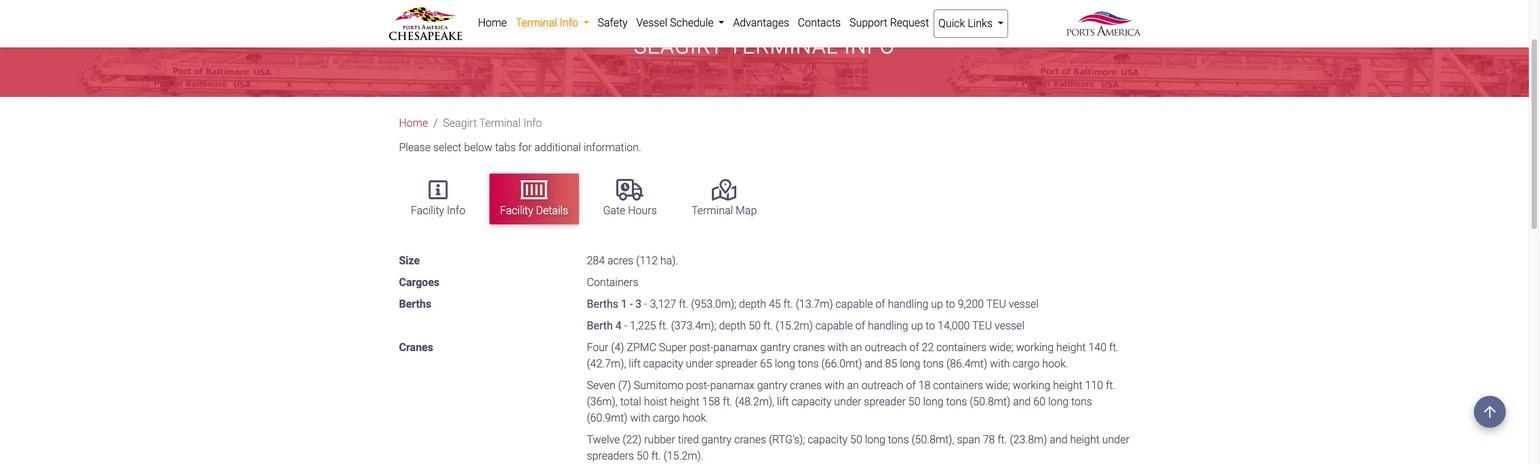 Task type: describe. For each thing, give the bounding box(es) containing it.
links
[[968, 17, 993, 30]]

capacity inside 'twelve (22) rubber tired gantry cranes (rtg's); capacity 50 long tons (50.8mt), span 78 ft. (23.8m) and height under spreaders 50 ft. (15.2m).'
[[808, 433, 848, 446]]

wide; inside four (4) zpmc super post-panamax gantry cranes with an outreach of 22 containers wide; working height 140 ft. (42.7m), lift capacity under spreader 65 long tons (66.0mt) and 85 long tons (86.4mt) with cargo hook.
[[990, 341, 1014, 354]]

tabs
[[495, 141, 516, 154]]

tons left (50.8mt)
[[947, 395, 968, 408]]

22
[[922, 341, 934, 354]]

details
[[536, 204, 569, 217]]

110
[[1086, 379, 1104, 392]]

info down support
[[845, 33, 896, 59]]

under inside seven (7) sumitomo post-panamax gantry cranes with an outreach of 18 containers wide; working height 110 ft. (36m), total hoist height 158 ft. (48.2m), lift capacity under spreader 50 long tons (50.8mt) and 60 long tons (60.9mt) with cargo hook.
[[835, 395, 862, 408]]

quick links
[[939, 17, 996, 30]]

zpmc
[[627, 341, 657, 354]]

ft. right the 78
[[998, 433, 1008, 446]]

select
[[433, 141, 462, 154]]

(22)
[[623, 433, 642, 446]]

1 horizontal spatial up
[[932, 297, 944, 310]]

quick
[[939, 17, 966, 30]]

140
[[1089, 341, 1107, 354]]

50 left (15.2m)
[[749, 319, 761, 332]]

safety link
[[594, 9, 632, 37]]

home for home link to the left
[[399, 117, 428, 130]]

span
[[957, 433, 981, 446]]

0 vertical spatial teu
[[987, 297, 1007, 310]]

panamax inside seven (7) sumitomo post-panamax gantry cranes with an outreach of 18 containers wide; working height 110 ft. (36m), total hoist height 158 ft. (48.2m), lift capacity under spreader 50 long tons (50.8mt) and 60 long tons (60.9mt) with cargo hook.
[[710, 379, 755, 392]]

4
[[616, 319, 622, 332]]

rubber
[[645, 433, 675, 446]]

1 vertical spatial capable
[[816, 319, 853, 332]]

four (4) zpmc super post-panamax gantry cranes with an outreach of 22 containers wide; working height 140 ft. (42.7m), lift capacity under spreader 65 long tons (66.0mt) and 85 long tons (86.4mt) with cargo hook.
[[587, 341, 1119, 370]]

tons down 22
[[923, 357, 944, 370]]

request
[[890, 16, 930, 29]]

1 vertical spatial depth
[[719, 319, 746, 332]]

for
[[519, 141, 532, 154]]

78
[[983, 433, 995, 446]]

14,000
[[938, 319, 970, 332]]

50 down (22)
[[637, 449, 649, 462]]

long right 60
[[1049, 395, 1069, 408]]

capacity inside seven (7) sumitomo post-panamax gantry cranes with an outreach of 18 containers wide; working height 110 ft. (36m), total hoist height 158 ft. (48.2m), lift capacity under spreader 50 long tons (50.8mt) and 60 long tons (60.9mt) with cargo hook.
[[792, 395, 832, 408]]

advantages link
[[729, 9, 794, 37]]

capacity inside four (4) zpmc super post-panamax gantry cranes with an outreach of 22 containers wide; working height 140 ft. (42.7m), lift capacity under spreader 65 long tons (66.0mt) and 85 long tons (86.4mt) with cargo hook.
[[644, 357, 684, 370]]

facility details link
[[489, 174, 579, 225]]

please select below tabs for additional information.
[[399, 141, 642, 154]]

facility for facility info
[[411, 204, 444, 217]]

four
[[587, 341, 609, 354]]

(86.4mt)
[[947, 357, 988, 370]]

quick links link
[[934, 9, 1009, 38]]

terminal map
[[692, 204, 757, 217]]

super
[[659, 341, 687, 354]]

panamax inside four (4) zpmc super post-panamax gantry cranes with an outreach of 22 containers wide; working height 140 ft. (42.7m), lift capacity under spreader 65 long tons (66.0mt) and 85 long tons (86.4mt) with cargo hook.
[[714, 341, 758, 354]]

158
[[702, 395, 721, 408]]

of inside seven (7) sumitomo post-panamax gantry cranes with an outreach of 18 containers wide; working height 110 ft. (36m), total hoist height 158 ft. (48.2m), lift capacity under spreader 50 long tons (50.8mt) and 60 long tons (60.9mt) with cargo hook.
[[907, 379, 916, 392]]

- for 3
[[630, 297, 633, 310]]

go to top image
[[1475, 396, 1507, 428]]

(15.2m).
[[664, 449, 704, 462]]

(7)
[[618, 379, 631, 392]]

(23.8m)
[[1010, 433, 1048, 446]]

(13.7m)
[[796, 297, 833, 310]]

berth 4 - 1,225 ft. (373.4m); depth 50 ft. (15.2m) capable of handling up to 14,000 teu vessel
[[587, 319, 1025, 332]]

hook. inside four (4) zpmc super post-panamax gantry cranes with an outreach of 22 containers wide; working height 140 ft. (42.7m), lift capacity under spreader 65 long tons (66.0mt) and 85 long tons (86.4mt) with cargo hook.
[[1043, 357, 1069, 370]]

0 horizontal spatial seagirt
[[443, 117, 477, 130]]

9,200
[[958, 297, 984, 310]]

ft. inside four (4) zpmc super post-panamax gantry cranes with an outreach of 22 containers wide; working height 140 ft. (42.7m), lift capacity under spreader 65 long tons (66.0mt) and 85 long tons (86.4mt) with cargo hook.
[[1110, 341, 1119, 354]]

0 vertical spatial depth
[[739, 297, 767, 310]]

0 horizontal spatial home link
[[399, 117, 428, 130]]

tons left (66.0mt)
[[798, 357, 819, 370]]

18
[[919, 379, 931, 392]]

with down (66.0mt)
[[825, 379, 845, 392]]

below
[[464, 141, 493, 154]]

contacts
[[798, 16, 841, 29]]

info up the for
[[524, 117, 542, 130]]

50 down seven (7) sumitomo post-panamax gantry cranes with an outreach of 18 containers wide; working height 110 ft. (36m), total hoist height 158 ft. (48.2m), lift capacity under spreader 50 long tons (50.8mt) and 60 long tons (60.9mt) with cargo hook.
[[851, 433, 863, 446]]

height inside 'twelve (22) rubber tired gantry cranes (rtg's); capacity 50 long tons (50.8mt), span 78 ft. (23.8m) and height under spreaders 50 ft. (15.2m).'
[[1071, 433, 1100, 446]]

long inside 'twelve (22) rubber tired gantry cranes (rtg's); capacity 50 long tons (50.8mt), span 78 ft. (23.8m) and height under spreaders 50 ft. (15.2m).'
[[865, 433, 886, 446]]

ha).
[[661, 254, 679, 267]]

size
[[399, 254, 420, 267]]

0 vertical spatial vessel
[[1009, 297, 1039, 310]]

total
[[620, 395, 642, 408]]

support request link
[[846, 9, 934, 37]]

advantages
[[733, 16, 790, 29]]

terminal info link
[[511, 9, 594, 37]]

3,127
[[650, 297, 676, 310]]

(373.4m);
[[671, 319, 717, 332]]

facility details
[[500, 204, 569, 217]]

containers
[[587, 276, 639, 289]]

1,225
[[630, 319, 656, 332]]

sumitomo
[[634, 379, 684, 392]]

cargoes
[[399, 276, 440, 289]]

support request
[[850, 16, 930, 29]]

(36m),
[[587, 395, 618, 408]]

working inside four (4) zpmc super post-panamax gantry cranes with an outreach of 22 containers wide; working height 140 ft. (42.7m), lift capacity under spreader 65 long tons (66.0mt) and 85 long tons (86.4mt) with cargo hook.
[[1017, 341, 1054, 354]]

1 vertical spatial up
[[911, 319, 923, 332]]

twelve (22) rubber tired gantry cranes (rtg's); capacity 50 long tons (50.8mt), span 78 ft. (23.8m) and height under spreaders 50 ft. (15.2m).
[[587, 433, 1130, 462]]

hours
[[628, 204, 657, 217]]

of inside four (4) zpmc super post-panamax gantry cranes with an outreach of 22 containers wide; working height 140 ft. (42.7m), lift capacity under spreader 65 long tons (66.0mt) and 85 long tons (86.4mt) with cargo hook.
[[910, 341, 920, 354]]

(15.2m)
[[776, 319, 813, 332]]

(60.9mt)
[[587, 411, 628, 424]]

schedule
[[670, 16, 714, 29]]

(50.8mt),
[[912, 433, 955, 446]]

3
[[636, 297, 642, 310]]

height left 110 at the bottom
[[1054, 379, 1083, 392]]

lift inside seven (7) sumitomo post-panamax gantry cranes with an outreach of 18 containers wide; working height 110 ft. (36m), total hoist height 158 ft. (48.2m), lift capacity under spreader 50 long tons (50.8mt) and 60 long tons (60.9mt) with cargo hook.
[[777, 395, 789, 408]]

additional
[[535, 141, 581, 154]]

acres
[[608, 254, 634, 267]]

50 inside seven (7) sumitomo post-panamax gantry cranes with an outreach of 18 containers wide; working height 110 ft. (36m), total hoist height 158 ft. (48.2m), lift capacity under spreader 50 long tons (50.8mt) and 60 long tons (60.9mt) with cargo hook.
[[909, 395, 921, 408]]

info left the safety
[[560, 16, 578, 29]]

gate hours
[[603, 204, 657, 217]]

tons inside 'twelve (22) rubber tired gantry cranes (rtg's); capacity 50 long tons (50.8mt), span 78 ft. (23.8m) and height under spreaders 50 ft. (15.2m).'
[[888, 433, 909, 446]]

height left "158"
[[670, 395, 700, 408]]

gantry inside four (4) zpmc super post-panamax gantry cranes with an outreach of 22 containers wide; working height 140 ft. (42.7m), lift capacity under spreader 65 long tons (66.0mt) and 85 long tons (86.4mt) with cargo hook.
[[761, 341, 791, 354]]

gantry inside seven (7) sumitomo post-panamax gantry cranes with an outreach of 18 containers wide; working height 110 ft. (36m), total hoist height 158 ft. (48.2m), lift capacity under spreader 50 long tons (50.8mt) and 60 long tons (60.9mt) with cargo hook.
[[757, 379, 788, 392]]

(50.8mt)
[[970, 395, 1011, 408]]

twelve
[[587, 433, 620, 446]]

contacts link
[[794, 9, 846, 37]]

terminal map link
[[681, 174, 768, 225]]

(rtg's);
[[769, 433, 805, 446]]

ft. right "158"
[[723, 395, 733, 408]]



Task type: locate. For each thing, give the bounding box(es) containing it.
0 vertical spatial wide;
[[990, 341, 1014, 354]]

0 horizontal spatial up
[[911, 319, 923, 332]]

0 horizontal spatial seagirt terminal info
[[443, 117, 542, 130]]

tons
[[798, 357, 819, 370], [923, 357, 944, 370], [947, 395, 968, 408], [1072, 395, 1093, 408], [888, 433, 909, 446]]

working
[[1017, 341, 1054, 354], [1013, 379, 1051, 392]]

1 vertical spatial working
[[1013, 379, 1051, 392]]

with right (86.4mt)
[[990, 357, 1010, 370]]

1 vertical spatial home
[[399, 117, 428, 130]]

cargo down hoist
[[653, 411, 680, 424]]

1 vertical spatial post-
[[686, 379, 710, 392]]

capacity right (rtg's);
[[808, 433, 848, 446]]

1
[[621, 297, 627, 310]]

vessel
[[1009, 297, 1039, 310], [995, 319, 1025, 332]]

panamax up "158"
[[710, 379, 755, 392]]

depth left 45
[[739, 297, 767, 310]]

1 horizontal spatial lift
[[777, 395, 789, 408]]

outreach up 85
[[865, 341, 907, 354]]

gantry up 65
[[761, 341, 791, 354]]

cargo inside four (4) zpmc super post-panamax gantry cranes with an outreach of 22 containers wide; working height 140 ft. (42.7m), lift capacity under spreader 65 long tons (66.0mt) and 85 long tons (86.4mt) with cargo hook.
[[1013, 357, 1040, 370]]

1 vertical spatial and
[[1014, 395, 1031, 408]]

50
[[749, 319, 761, 332], [909, 395, 921, 408], [851, 433, 863, 446], [637, 449, 649, 462]]

facility info
[[411, 204, 466, 217]]

-
[[630, 297, 633, 310], [645, 297, 648, 310], [624, 319, 628, 332]]

vessel
[[637, 16, 668, 29]]

0 vertical spatial capable
[[836, 297, 873, 310]]

2 horizontal spatial and
[[1050, 433, 1068, 446]]

under inside 'twelve (22) rubber tired gantry cranes (rtg's); capacity 50 long tons (50.8mt), span 78 ft. (23.8m) and height under spreaders 50 ft. (15.2m).'
[[1103, 433, 1130, 446]]

ft.
[[679, 297, 689, 310], [784, 297, 794, 310], [659, 319, 669, 332], [764, 319, 773, 332], [1110, 341, 1119, 354], [1106, 379, 1116, 392], [723, 395, 733, 408], [998, 433, 1008, 446], [652, 449, 661, 462]]

up up 14,000
[[932, 297, 944, 310]]

outreach down 85
[[862, 379, 904, 392]]

map
[[736, 204, 757, 217]]

safety
[[598, 16, 628, 29]]

65
[[760, 357, 772, 370]]

1 vertical spatial to
[[926, 319, 935, 332]]

capable right (13.7m)
[[836, 297, 873, 310]]

home left terminal info
[[478, 16, 507, 29]]

facility left details
[[500, 204, 534, 217]]

gantry down 65
[[757, 379, 788, 392]]

and
[[865, 357, 883, 370], [1014, 395, 1031, 408], [1050, 433, 1068, 446]]

50 down 18
[[909, 395, 921, 408]]

0 horizontal spatial hook.
[[683, 411, 709, 424]]

gate hours link
[[592, 174, 668, 225]]

60
[[1034, 395, 1046, 408]]

home up please
[[399, 117, 428, 130]]

0 vertical spatial up
[[932, 297, 944, 310]]

and right '(23.8m)'
[[1050, 433, 1068, 446]]

0 horizontal spatial lift
[[629, 357, 641, 370]]

1 vertical spatial cranes
[[790, 379, 822, 392]]

0 vertical spatial seagirt
[[634, 33, 724, 59]]

cranes
[[794, 341, 825, 354], [790, 379, 822, 392], [735, 433, 767, 446]]

2 horizontal spatial under
[[1103, 433, 1130, 446]]

cargo
[[1013, 357, 1040, 370], [653, 411, 680, 424]]

containers inside seven (7) sumitomo post-panamax gantry cranes with an outreach of 18 containers wide; working height 110 ft. (36m), total hoist height 158 ft. (48.2m), lift capacity under spreader 50 long tons (50.8mt) and 60 long tons (60.9mt) with cargo hook.
[[934, 379, 984, 392]]

under inside four (4) zpmc super post-panamax gantry cranes with an outreach of 22 containers wide; working height 140 ft. (42.7m), lift capacity under spreader 65 long tons (66.0mt) and 85 long tons (86.4mt) with cargo hook.
[[686, 357, 713, 370]]

2 vertical spatial and
[[1050, 433, 1068, 446]]

seven
[[587, 379, 616, 392]]

1 horizontal spatial cargo
[[1013, 357, 1040, 370]]

hook. up 60
[[1043, 357, 1069, 370]]

lift inside four (4) zpmc super post-panamax gantry cranes with an outreach of 22 containers wide; working height 140 ft. (42.7m), lift capacity under spreader 65 long tons (66.0mt) and 85 long tons (86.4mt) with cargo hook.
[[629, 357, 641, 370]]

please
[[399, 141, 431, 154]]

1 vertical spatial wide;
[[986, 379, 1011, 392]]

284
[[587, 254, 605, 267]]

cargo inside seven (7) sumitomo post-panamax gantry cranes with an outreach of 18 containers wide; working height 110 ft. (36m), total hoist height 158 ft. (48.2m), lift capacity under spreader 50 long tons (50.8mt) and 60 long tons (60.9mt) with cargo hook.
[[653, 411, 680, 424]]

cranes
[[399, 341, 433, 354]]

containers inside four (4) zpmc super post-panamax gantry cranes with an outreach of 22 containers wide; working height 140 ft. (42.7m), lift capacity under spreader 65 long tons (66.0mt) and 85 long tons (86.4mt) with cargo hook.
[[937, 341, 987, 354]]

0 horizontal spatial facility
[[411, 204, 444, 217]]

- right 3
[[645, 297, 648, 310]]

long right 85
[[900, 357, 921, 370]]

teu
[[987, 297, 1007, 310], [973, 319, 993, 332]]

spreader
[[716, 357, 758, 370], [864, 395, 906, 408]]

(42.7m),
[[587, 357, 626, 370]]

1 vertical spatial containers
[[934, 379, 984, 392]]

ft. right 110 at the bottom
[[1106, 379, 1116, 392]]

an inside four (4) zpmc super post-panamax gantry cranes with an outreach of 22 containers wide; working height 140 ft. (42.7m), lift capacity under spreader 65 long tons (66.0mt) and 85 long tons (86.4mt) with cargo hook.
[[851, 341, 863, 354]]

0 vertical spatial home link
[[474, 9, 511, 37]]

2 horizontal spatial -
[[645, 297, 648, 310]]

cranes down (66.0mt)
[[790, 379, 822, 392]]

home link
[[474, 9, 511, 37], [399, 117, 428, 130]]

ft. right 140
[[1110, 341, 1119, 354]]

- right 4 at bottom left
[[624, 319, 628, 332]]

to up 22
[[926, 319, 935, 332]]

tab list
[[394, 167, 1141, 231]]

cranes down berth 4 - 1,225 ft. (373.4m); depth 50 ft. (15.2m) capable of handling up to 14,000 teu vessel
[[794, 341, 825, 354]]

1 vertical spatial seagirt
[[443, 117, 477, 130]]

post- up "158"
[[686, 379, 710, 392]]

0 horizontal spatial cargo
[[653, 411, 680, 424]]

an inside seven (7) sumitomo post-panamax gantry cranes with an outreach of 18 containers wide; working height 110 ft. (36m), total hoist height 158 ft. (48.2m), lift capacity under spreader 50 long tons (50.8mt) and 60 long tons (60.9mt) with cargo hook.
[[848, 379, 859, 392]]

home for the right home link
[[478, 16, 507, 29]]

1 horizontal spatial seagirt terminal info
[[634, 33, 896, 59]]

berth
[[587, 319, 613, 332]]

1 vertical spatial gantry
[[757, 379, 788, 392]]

under down 110 at the bottom
[[1103, 433, 1130, 446]]

long right 65
[[775, 357, 796, 370]]

1 vertical spatial outreach
[[862, 379, 904, 392]]

with down total
[[630, 411, 651, 424]]

284 acres (112 ha).
[[587, 254, 679, 267]]

facility info link
[[400, 174, 476, 225]]

0 vertical spatial gantry
[[761, 341, 791, 354]]

0 vertical spatial containers
[[937, 341, 987, 354]]

45
[[769, 297, 781, 310]]

0 vertical spatial panamax
[[714, 341, 758, 354]]

outreach inside four (4) zpmc super post-panamax gantry cranes with an outreach of 22 containers wide; working height 140 ft. (42.7m), lift capacity under spreader 65 long tons (66.0mt) and 85 long tons (86.4mt) with cargo hook.
[[865, 341, 907, 354]]

cranes inside 'twelve (22) rubber tired gantry cranes (rtg's); capacity 50 long tons (50.8mt), span 78 ft. (23.8m) and height under spreaders 50 ft. (15.2m).'
[[735, 433, 767, 446]]

and left 60
[[1014, 395, 1031, 408]]

berths for berths 1 - 3 - 3,127 ft. (953.0m); depth 45 ft. (13.7m) capable of handling up to 9,200 teu vessel
[[587, 297, 619, 310]]

teu down 9,200
[[973, 319, 993, 332]]

seagirt terminal info up tabs
[[443, 117, 542, 130]]

0 horizontal spatial to
[[926, 319, 935, 332]]

up
[[932, 297, 944, 310], [911, 319, 923, 332]]

seagirt
[[634, 33, 724, 59], [443, 117, 477, 130]]

tons left (50.8mt),
[[888, 433, 909, 446]]

information.
[[584, 141, 642, 154]]

vessel right 14,000
[[995, 319, 1025, 332]]

post- inside seven (7) sumitomo post-panamax gantry cranes with an outreach of 18 containers wide; working height 110 ft. (36m), total hoist height 158 ft. (48.2m), lift capacity under spreader 50 long tons (50.8mt) and 60 long tons (60.9mt) with cargo hook.
[[686, 379, 710, 392]]

home link up please
[[399, 117, 428, 130]]

seagirt terminal info down advantages
[[634, 33, 896, 59]]

with
[[828, 341, 848, 354], [990, 357, 1010, 370], [825, 379, 845, 392], [630, 411, 651, 424]]

0 vertical spatial under
[[686, 357, 713, 370]]

2 facility from the left
[[500, 204, 534, 217]]

hook. down "158"
[[683, 411, 709, 424]]

1 vertical spatial hook.
[[683, 411, 709, 424]]

1 vertical spatial cargo
[[653, 411, 680, 424]]

capacity down super
[[644, 357, 684, 370]]

1 horizontal spatial hook.
[[1043, 357, 1069, 370]]

ft. right "1,225"
[[659, 319, 669, 332]]

outreach
[[865, 341, 907, 354], [862, 379, 904, 392]]

1 vertical spatial handling
[[868, 319, 909, 332]]

and left 85
[[865, 357, 883, 370]]

and inside four (4) zpmc super post-panamax gantry cranes with an outreach of 22 containers wide; working height 140 ft. (42.7m), lift capacity under spreader 65 long tons (66.0mt) and 85 long tons (86.4mt) with cargo hook.
[[865, 357, 883, 370]]

1 berths from the left
[[399, 297, 432, 310]]

0 horizontal spatial berths
[[399, 297, 432, 310]]

spreaders
[[587, 449, 634, 462]]

1 horizontal spatial under
[[835, 395, 862, 408]]

height down 110 at the bottom
[[1071, 433, 1100, 446]]

home
[[478, 16, 507, 29], [399, 117, 428, 130]]

capable down (13.7m)
[[816, 319, 853, 332]]

hook. inside seven (7) sumitomo post-panamax gantry cranes with an outreach of 18 containers wide; working height 110 ft. (36m), total hoist height 158 ft. (48.2m), lift capacity under spreader 50 long tons (50.8mt) and 60 long tons (60.9mt) with cargo hook.
[[683, 411, 709, 424]]

spreader inside four (4) zpmc super post-panamax gantry cranes with an outreach of 22 containers wide; working height 140 ft. (42.7m), lift capacity under spreader 65 long tons (66.0mt) and 85 long tons (86.4mt) with cargo hook.
[[716, 357, 758, 370]]

up up 22
[[911, 319, 923, 332]]

berths left 1
[[587, 297, 619, 310]]

1 horizontal spatial to
[[946, 297, 956, 310]]

seagirt down vessel schedule
[[634, 33, 724, 59]]

panamax down (373.4m);
[[714, 341, 758, 354]]

cranes left (rtg's);
[[735, 433, 767, 446]]

2 vertical spatial cranes
[[735, 433, 767, 446]]

working inside seven (7) sumitomo post-panamax gantry cranes with an outreach of 18 containers wide; working height 110 ft. (36m), total hoist height 158 ft. (48.2m), lift capacity under spreader 50 long tons (50.8mt) and 60 long tons (60.9mt) with cargo hook.
[[1013, 379, 1051, 392]]

1 facility from the left
[[411, 204, 444, 217]]

(4)
[[611, 341, 624, 354]]

handling up 22
[[888, 297, 929, 310]]

cargo up 60
[[1013, 357, 1040, 370]]

under down super
[[686, 357, 713, 370]]

1 vertical spatial spreader
[[864, 395, 906, 408]]

outreach inside seven (7) sumitomo post-panamax gantry cranes with an outreach of 18 containers wide; working height 110 ft. (36m), total hoist height 158 ft. (48.2m), lift capacity under spreader 50 long tons (50.8mt) and 60 long tons (60.9mt) with cargo hook.
[[862, 379, 904, 392]]

1 horizontal spatial facility
[[500, 204, 534, 217]]

wide; inside seven (7) sumitomo post-panamax gantry cranes with an outreach of 18 containers wide; working height 110 ft. (36m), total hoist height 158 ft. (48.2m), lift capacity under spreader 50 long tons (50.8mt) and 60 long tons (60.9mt) with cargo hook.
[[986, 379, 1011, 392]]

height left 140
[[1057, 341, 1086, 354]]

an down (66.0mt)
[[848, 379, 859, 392]]

home link left terminal info
[[474, 9, 511, 37]]

panamax
[[714, 341, 758, 354], [710, 379, 755, 392]]

1 vertical spatial capacity
[[792, 395, 832, 408]]

long down 18
[[923, 395, 944, 408]]

tired
[[678, 433, 699, 446]]

0 vertical spatial cargo
[[1013, 357, 1040, 370]]

(66.0mt)
[[822, 357, 863, 370]]

info down select
[[447, 204, 466, 217]]

0 vertical spatial an
[[851, 341, 863, 354]]

1 vertical spatial seagirt terminal info
[[443, 117, 542, 130]]

an up (66.0mt)
[[851, 341, 863, 354]]

containers down (86.4mt)
[[934, 379, 984, 392]]

85
[[886, 357, 898, 370]]

gate
[[603, 204, 626, 217]]

0 vertical spatial home
[[478, 16, 507, 29]]

under down (66.0mt)
[[835, 395, 862, 408]]

- for 1,225
[[624, 319, 628, 332]]

0 vertical spatial cranes
[[794, 341, 825, 354]]

1 vertical spatial home link
[[399, 117, 428, 130]]

1 vertical spatial vessel
[[995, 319, 1025, 332]]

ft. down 45
[[764, 319, 773, 332]]

0 vertical spatial seagirt terminal info
[[634, 33, 896, 59]]

wide;
[[990, 341, 1014, 354], [986, 379, 1011, 392]]

lift down 'zpmc'
[[629, 357, 641, 370]]

facility for facility details
[[500, 204, 534, 217]]

cranes inside four (4) zpmc super post-panamax gantry cranes with an outreach of 22 containers wide; working height 140 ft. (42.7m), lift capacity under spreader 65 long tons (66.0mt) and 85 long tons (86.4mt) with cargo hook.
[[794, 341, 825, 354]]

gantry inside 'twelve (22) rubber tired gantry cranes (rtg's); capacity 50 long tons (50.8mt), span 78 ft. (23.8m) and height under spreaders 50 ft. (15.2m).'
[[702, 433, 732, 446]]

0 vertical spatial spreader
[[716, 357, 758, 370]]

1 horizontal spatial spreader
[[864, 395, 906, 408]]

containers up (86.4mt)
[[937, 341, 987, 354]]

long down seven (7) sumitomo post-panamax gantry cranes with an outreach of 18 containers wide; working height 110 ft. (36m), total hoist height 158 ft. (48.2m), lift capacity under spreader 50 long tons (50.8mt) and 60 long tons (60.9mt) with cargo hook.
[[865, 433, 886, 446]]

post-
[[690, 341, 714, 354], [686, 379, 710, 392]]

vessel schedule link
[[632, 9, 729, 37]]

1 vertical spatial an
[[848, 379, 859, 392]]

lift right (48.2m),
[[777, 395, 789, 408]]

handling
[[888, 297, 929, 310], [868, 319, 909, 332]]

lift
[[629, 357, 641, 370], [777, 395, 789, 408]]

0 horizontal spatial under
[[686, 357, 713, 370]]

1 horizontal spatial and
[[1014, 395, 1031, 408]]

(953.0m);
[[691, 297, 737, 310]]

height inside four (4) zpmc super post-panamax gantry cranes with an outreach of 22 containers wide; working height 140 ft. (42.7m), lift capacity under spreader 65 long tons (66.0mt) and 85 long tons (86.4mt) with cargo hook.
[[1057, 341, 1086, 354]]

hook.
[[1043, 357, 1069, 370], [683, 411, 709, 424]]

2 vertical spatial gantry
[[702, 433, 732, 446]]

of
[[876, 297, 886, 310], [856, 319, 866, 332], [910, 341, 920, 354], [907, 379, 916, 392]]

0 vertical spatial outreach
[[865, 341, 907, 354]]

terminal
[[516, 16, 557, 29], [729, 33, 839, 59], [479, 117, 521, 130], [692, 204, 733, 217]]

0 horizontal spatial spreader
[[716, 357, 758, 370]]

to left 9,200
[[946, 297, 956, 310]]

seagirt up select
[[443, 117, 477, 130]]

1 horizontal spatial home
[[478, 16, 507, 29]]

post- down (373.4m);
[[690, 341, 714, 354]]

support
[[850, 16, 888, 29]]

spreader down 85
[[864, 395, 906, 408]]

0 vertical spatial to
[[946, 297, 956, 310]]

seven (7) sumitomo post-panamax gantry cranes with an outreach of 18 containers wide; working height 110 ft. (36m), total hoist height 158 ft. (48.2m), lift capacity under spreader 50 long tons (50.8mt) and 60 long tons (60.9mt) with cargo hook.
[[587, 379, 1116, 424]]

1 horizontal spatial berths
[[587, 297, 619, 310]]

1 vertical spatial panamax
[[710, 379, 755, 392]]

spreader left 65
[[716, 357, 758, 370]]

hoist
[[644, 395, 668, 408]]

1 horizontal spatial seagirt
[[634, 33, 724, 59]]

and inside 'twelve (22) rubber tired gantry cranes (rtg's); capacity 50 long tons (50.8mt), span 78 ft. (23.8m) and height under spreaders 50 ft. (15.2m).'
[[1050, 433, 1068, 446]]

post- inside four (4) zpmc super post-panamax gantry cranes with an outreach of 22 containers wide; working height 140 ft. (42.7m), lift capacity under spreader 65 long tons (66.0mt) and 85 long tons (86.4mt) with cargo hook.
[[690, 341, 714, 354]]

1 horizontal spatial -
[[630, 297, 633, 310]]

spreader inside seven (7) sumitomo post-panamax gantry cranes with an outreach of 18 containers wide; working height 110 ft. (36m), total hoist height 158 ft. (48.2m), lift capacity under spreader 50 long tons (50.8mt) and 60 long tons (60.9mt) with cargo hook.
[[864, 395, 906, 408]]

berths for berths
[[399, 297, 432, 310]]

depth down "(953.0m);"
[[719, 319, 746, 332]]

terminal info
[[516, 16, 581, 29]]

0 vertical spatial working
[[1017, 341, 1054, 354]]

long
[[775, 357, 796, 370], [900, 357, 921, 370], [923, 395, 944, 408], [1049, 395, 1069, 408], [865, 433, 886, 446]]

vessel schedule
[[637, 16, 717, 29]]

0 vertical spatial handling
[[888, 297, 929, 310]]

and inside seven (7) sumitomo post-panamax gantry cranes with an outreach of 18 containers wide; working height 110 ft. (36m), total hoist height 158 ft. (48.2m), lift capacity under spreader 50 long tons (50.8mt) and 60 long tons (60.9mt) with cargo hook.
[[1014, 395, 1031, 408]]

berths down cargoes
[[399, 297, 432, 310]]

0 vertical spatial lift
[[629, 357, 641, 370]]

berths
[[399, 297, 432, 310], [587, 297, 619, 310]]

- left 3
[[630, 297, 633, 310]]

tons down 110 at the bottom
[[1072, 395, 1093, 408]]

facility up size
[[411, 204, 444, 217]]

ft. right 45
[[784, 297, 794, 310]]

0 vertical spatial hook.
[[1043, 357, 1069, 370]]

facility inside facility info link
[[411, 204, 444, 217]]

gantry right the tired
[[702, 433, 732, 446]]

berths 1 - 3 - 3,127 ft. (953.0m); depth 45 ft. (13.7m) capable of handling up to 9,200 teu vessel
[[587, 297, 1039, 310]]

2 berths from the left
[[587, 297, 619, 310]]

2 vertical spatial under
[[1103, 433, 1130, 446]]

2 vertical spatial capacity
[[808, 433, 848, 446]]

1 horizontal spatial home link
[[474, 9, 511, 37]]

vessel right 9,200
[[1009, 297, 1039, 310]]

0 vertical spatial capacity
[[644, 357, 684, 370]]

teu right 9,200
[[987, 297, 1007, 310]]

0 vertical spatial and
[[865, 357, 883, 370]]

facility inside facility details link
[[500, 204, 534, 217]]

0 vertical spatial post-
[[690, 341, 714, 354]]

0 horizontal spatial home
[[399, 117, 428, 130]]

1 vertical spatial under
[[835, 395, 862, 408]]

capable
[[836, 297, 873, 310], [816, 319, 853, 332]]

handling up 85
[[868, 319, 909, 332]]

1 vertical spatial teu
[[973, 319, 993, 332]]

facility
[[411, 204, 444, 217], [500, 204, 534, 217]]

with up (66.0mt)
[[828, 341, 848, 354]]

0 horizontal spatial and
[[865, 357, 883, 370]]

capacity
[[644, 357, 684, 370], [792, 395, 832, 408], [808, 433, 848, 446]]

1 vertical spatial lift
[[777, 395, 789, 408]]

(112
[[636, 254, 658, 267]]

capacity up (rtg's);
[[792, 395, 832, 408]]

ft. down "rubber"
[[652, 449, 661, 462]]

tab list containing facility info
[[394, 167, 1141, 231]]

ft. right 3,127
[[679, 297, 689, 310]]

cranes inside seven (7) sumitomo post-panamax gantry cranes with an outreach of 18 containers wide; working height 110 ft. (36m), total hoist height 158 ft. (48.2m), lift capacity under spreader 50 long tons (50.8mt) and 60 long tons (60.9mt) with cargo hook.
[[790, 379, 822, 392]]

0 horizontal spatial -
[[624, 319, 628, 332]]

(48.2m),
[[735, 395, 775, 408]]



Task type: vqa. For each thing, say whether or not it's contained in the screenshot.
gates on the left of the page
no



